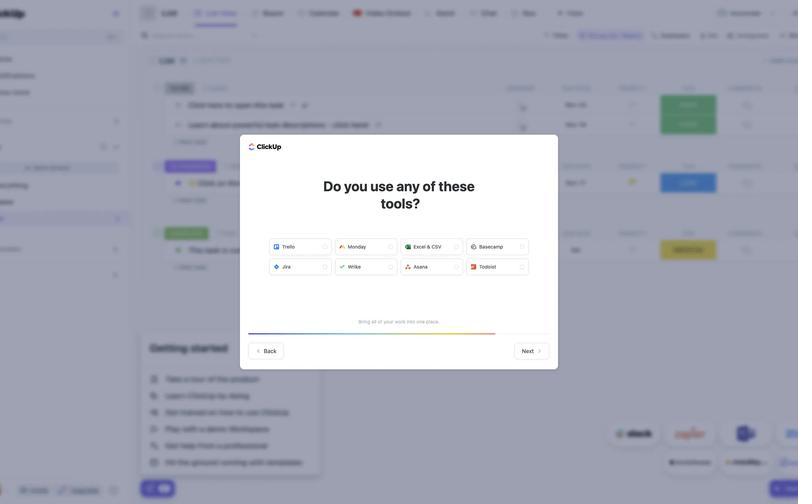 Task type: describe. For each thing, give the bounding box(es) containing it.
place.
[[426, 319, 440, 325]]

todoist
[[479, 264, 496, 270]]

you
[[344, 178, 368, 194]]

do
[[323, 178, 341, 194]]

of inside the do you use any of these tools?
[[423, 178, 436, 194]]

into
[[407, 319, 415, 325]]

csv
[[432, 244, 441, 250]]

wrike
[[348, 264, 361, 270]]

basecamp
[[479, 244, 503, 250]]

one
[[417, 319, 425, 325]]

1 vertical spatial of
[[378, 319, 382, 325]]

do you use any of these tools?
[[323, 178, 475, 212]]

clickup logo image
[[249, 143, 281, 151]]

todoist button
[[466, 259, 529, 276]]



Task type: vqa. For each thing, say whether or not it's contained in the screenshot.
gary orlando's workspace, , element
no



Task type: locate. For each thing, give the bounding box(es) containing it.
next button
[[515, 343, 549, 360]]

trello
[[282, 244, 295, 250]]

of
[[423, 178, 436, 194], [378, 319, 382, 325]]

wrike button
[[335, 259, 397, 276]]

your
[[384, 319, 393, 325]]

bring
[[358, 319, 370, 325]]

of right all on the bottom left
[[378, 319, 382, 325]]

trello button
[[269, 239, 332, 256]]

of right any
[[423, 178, 436, 194]]

back
[[264, 349, 277, 355]]

excel & csv button
[[401, 239, 463, 256]]

next
[[522, 349, 534, 355]]

excel
[[414, 244, 426, 250]]

0 vertical spatial of
[[423, 178, 436, 194]]

1 horizontal spatial of
[[423, 178, 436, 194]]

monday
[[348, 244, 366, 250]]

use
[[370, 178, 394, 194]]

&
[[427, 244, 430, 250]]

jira button
[[269, 259, 332, 276]]

excel & csv
[[414, 244, 441, 250]]

work
[[395, 319, 406, 325]]

any
[[396, 178, 420, 194]]

bring all of your work into one place.
[[358, 319, 440, 325]]

back button
[[248, 343, 284, 360]]

basecamp button
[[466, 239, 529, 256]]

asana
[[414, 264, 428, 270]]

monday button
[[335, 239, 397, 256]]

asana button
[[401, 259, 463, 276]]

these
[[439, 178, 475, 194]]

0 horizontal spatial of
[[378, 319, 382, 325]]

tools?
[[381, 195, 420, 212]]

all
[[371, 319, 376, 325]]

jira
[[282, 264, 291, 270]]



